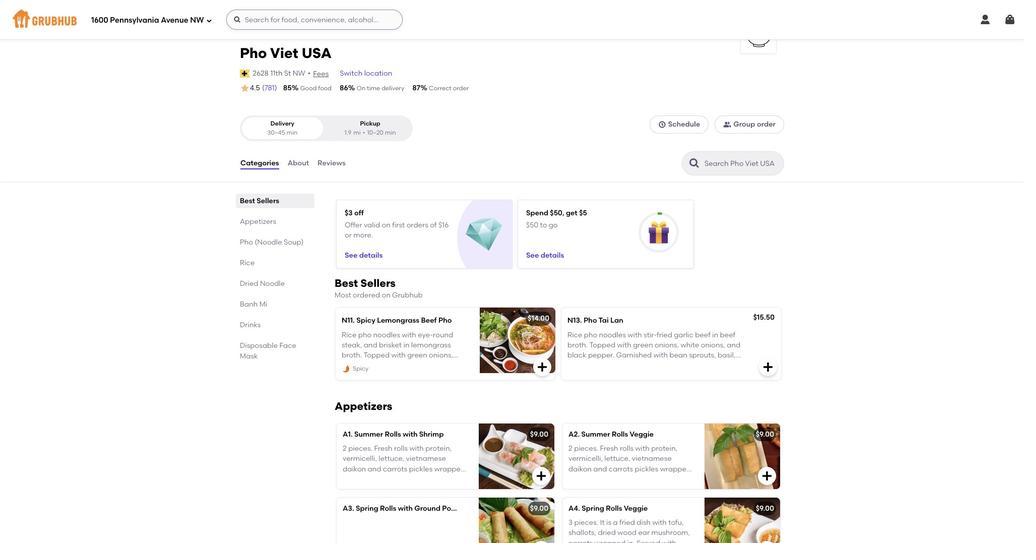 Task type: describe. For each thing, give the bounding box(es) containing it.
a1.
[[343, 430, 353, 438]]

daikon for a2.
[[569, 465, 592, 473]]

2 onions, from the left
[[701, 341, 725, 349]]

delivery
[[382, 85, 404, 92]]

pepper.
[[588, 351, 615, 360]]

Search for food, convenience, alcohol... search field
[[226, 10, 403, 30]]

see details for $50 to go
[[526, 251, 564, 259]]

it
[[600, 518, 605, 527]]

get
[[566, 209, 578, 217]]

order for group order
[[757, 120, 776, 129]]

order for correct order
[[453, 85, 469, 92]]

appetizers tab
[[240, 216, 311, 227]]

pho viet usa logo image
[[741, 20, 776, 51]]

fresh for with
[[374, 444, 393, 453]]

veggie for protein,
[[630, 430, 654, 438]]

spend
[[526, 209, 549, 217]]

4.5
[[250, 84, 260, 92]]

pieces. for a2.
[[574, 444, 598, 453]]

pho viet usa
[[240, 44, 332, 62]]

30–45
[[267, 129, 285, 136]]

rolls for a1.
[[385, 430, 401, 438]]

nw for 2628 11th st nw
[[293, 69, 305, 77]]

about
[[288, 159, 309, 167]]

protein, for a2. summer rolls veggie
[[652, 444, 678, 453]]

mi
[[259, 300, 267, 309]]

lime,
[[568, 361, 584, 370]]

sauce for a1. summer rolls with shrimp
[[343, 485, 364, 494]]

lan
[[611, 316, 624, 325]]

green
[[633, 341, 653, 349]]

banh
[[240, 300, 258, 309]]

sriracha
[[651, 361, 679, 370]]

1.9
[[345, 129, 352, 136]]

pho left 'tai'
[[584, 316, 597, 325]]

ear
[[638, 529, 650, 537]]

vietnamese for with
[[406, 454, 446, 463]]

schedule
[[668, 120, 700, 129]]

star icon image
[[240, 83, 250, 93]]

a2. summer rolls veggie image
[[705, 423, 780, 489]]

87
[[413, 84, 421, 92]]

most
[[335, 291, 351, 300]]

rolls for a4.
[[606, 504, 622, 513]]

offer
[[345, 221, 362, 229]]

topped
[[590, 341, 616, 349]]

soup)
[[284, 238, 304, 247]]

more.
[[354, 231, 373, 239]]

rice for a2.
[[576, 475, 589, 483]]

good
[[300, 85, 317, 92]]

sellers for best sellers
[[257, 197, 279, 205]]

wood
[[618, 529, 637, 537]]

beef
[[421, 316, 437, 325]]

to
[[540, 221, 547, 229]]

rolls for veggie
[[620, 444, 634, 453]]

3 pieces. it is a fried dish with tofu, shallots, dried wood ear mushroom, carrots wrapped in. served wi
[[569, 518, 690, 543]]

spring for a3.
[[356, 504, 378, 513]]

on for off
[[382, 221, 391, 229]]

served for a4. spring rolls veggie
[[637, 539, 661, 543]]

fried for appetizers
[[620, 518, 635, 527]]

ordered
[[353, 291, 380, 300]]

with down a2. summer rolls veggie
[[635, 444, 650, 453]]

mi
[[354, 129, 361, 136]]

basil,
[[718, 351, 736, 360]]

a3. spring rolls with ground pork
[[343, 504, 458, 513]]

a
[[613, 518, 618, 527]]

in for a2. summer rolls veggie
[[569, 475, 575, 483]]

2 pieces. fresh rolls with protein, vermicelli, lettuce, vietnamese daikon and carrots pickles wrapped in rice paper. served with peanut sauce for veggie
[[569, 444, 691, 494]]

sprouts,
[[689, 351, 716, 360]]

drinks
[[240, 321, 261, 329]]

drinks tab
[[240, 320, 311, 330]]

a1. summer rolls with shrimp
[[343, 430, 444, 438]]

2628
[[253, 69, 269, 77]]

rice pho noodles with stir-fried garlic beef in beef broth. topped with green onions, white onions, and black pepper. garnished with bean sprouts, basil, lime, jalapeños, hoisin & sriracha sauce on the side.
[[568, 331, 742, 370]]

search icon image
[[689, 157, 701, 169]]

n11. spicy lemongrass beef pho
[[342, 316, 452, 325]]

valid
[[364, 221, 380, 229]]

noodles
[[599, 331, 626, 339]]

a3.
[[343, 504, 354, 513]]

served for a1. summer rolls with shrimp
[[389, 475, 412, 483]]

best sellers
[[240, 197, 279, 205]]

vermicelli, for a1.
[[343, 454, 377, 463]]

with up dish
[[640, 475, 654, 483]]

rolls for a3.
[[380, 504, 396, 513]]

pieces. for a1.
[[348, 444, 373, 453]]

best for best sellers most ordered on grubhub
[[335, 277, 358, 289]]

noodle
[[260, 279, 285, 288]]

reviews
[[318, 159, 346, 167]]

jalapeños,
[[586, 361, 621, 370]]

peanut for a1. summer rolls with shrimp
[[430, 475, 455, 483]]

go
[[549, 221, 558, 229]]

dried noodle tab
[[240, 278, 311, 289]]

spring for a4.
[[582, 504, 604, 513]]

appetizers inside tab
[[240, 217, 276, 226]]

dried
[[240, 279, 258, 288]]

time
[[367, 85, 380, 92]]

lemongrass
[[377, 316, 420, 325]]

$9.00 for a1. summer rolls with shrimp
[[530, 430, 549, 438]]

and for a2. summer rolls veggie
[[594, 465, 607, 473]]

rice for a1.
[[351, 475, 363, 483]]

usa
[[302, 44, 332, 62]]

and inside rice pho noodles with stir-fried garlic beef in beef broth. topped with green onions, white onions, and black pepper. garnished with bean sprouts, basil, lime, jalapeños, hoisin & sriracha sauce on the side.
[[727, 341, 741, 349]]

daikon for a1.
[[343, 465, 366, 473]]

group order button
[[715, 116, 785, 134]]

fried for best sellers
[[657, 331, 673, 339]]

pickles for veggie
[[635, 465, 659, 473]]

n13.
[[568, 316, 582, 325]]

paper. for a2.
[[591, 475, 613, 483]]

carrots for veggie
[[609, 465, 633, 473]]

see for offer valid on first orders of $16 or more.
[[345, 251, 358, 259]]

• inside • fees
[[308, 69, 311, 77]]

hoisin
[[623, 361, 642, 370]]

min inside pickup 1.9 mi • 10–20 min
[[385, 129, 396, 136]]

a4. spring rolls veggie image
[[705, 497, 780, 543]]

pickles for with
[[409, 465, 433, 473]]

on
[[357, 85, 366, 92]]

switch location
[[340, 69, 392, 77]]

1600 pennsylvania avenue nw
[[91, 15, 204, 25]]

$9.00 for a4. spring rolls veggie
[[756, 504, 774, 513]]

people icon image
[[724, 121, 732, 129]]

black
[[568, 351, 587, 360]]

best sellers tab
[[240, 196, 311, 206]]

wrapped for a2. summer rolls veggie
[[660, 465, 691, 473]]

with down shrimp
[[410, 444, 424, 453]]

bean
[[670, 351, 688, 360]]

rolls for with
[[394, 444, 408, 453]]

a3. spring rolls with ground pork image
[[479, 497, 555, 543]]

fees button
[[313, 68, 329, 80]]

in inside rice pho noodles with stir-fried garlic beef in beef broth. topped with green onions, white onions, and black pepper. garnished with bean sprouts, basil, lime, jalapeños, hoisin & sriracha sauce on the side.
[[713, 331, 719, 339]]

1600
[[91, 15, 108, 25]]

with up ground
[[414, 475, 429, 483]]

first
[[392, 221, 405, 229]]

vietnamese for veggie
[[632, 454, 672, 463]]

a4. spring rolls veggie
[[569, 504, 648, 513]]

banh mi tab
[[240, 299, 311, 310]]

1 horizontal spatial appetizers
[[335, 400, 392, 412]]



Task type: vqa. For each thing, say whether or not it's contained in the screenshot.
the rightmost new
no



Task type: locate. For each thing, give the bounding box(es) containing it.
1 beef from the left
[[695, 331, 711, 339]]

1 vertical spatial fried
[[620, 518, 635, 527]]

lettuce, for with
[[379, 454, 405, 463]]

nw inside main navigation navigation
[[190, 15, 204, 25]]

sellers inside tab
[[257, 197, 279, 205]]

rice tab
[[240, 258, 311, 268]]

0 horizontal spatial paper.
[[365, 475, 387, 483]]

2 for a1.
[[343, 444, 347, 453]]

0 vertical spatial fried
[[657, 331, 673, 339]]

1 onions, from the left
[[655, 341, 679, 349]]

of
[[430, 221, 437, 229]]

2 down a1.
[[343, 444, 347, 453]]

categories
[[240, 159, 279, 167]]

1 horizontal spatial 2 pieces. fresh rolls with protein, vermicelli, lettuce, vietnamese daikon and carrots pickles wrapped in rice paper. served with peanut sauce
[[569, 444, 691, 494]]

option group
[[240, 116, 413, 141]]

rolls down a1. summer rolls with shrimp
[[394, 444, 408, 453]]

option group containing delivery 30–45 min
[[240, 116, 413, 141]]

0 horizontal spatial lettuce,
[[379, 454, 405, 463]]

sauce inside rice pho noodles with stir-fried garlic beef in beef broth. topped with green onions, white onions, and black pepper. garnished with bean sprouts, basil, lime, jalapeños, hoisin & sriracha sauce on the side.
[[681, 361, 702, 370]]

dried
[[598, 529, 616, 537]]

categories button
[[240, 145, 280, 182]]

$3 off offer valid on first orders of $16 or more.
[[345, 209, 449, 239]]

1 vertical spatial on
[[382, 291, 391, 300]]

n11. spicy lemongrass beef pho image
[[480, 308, 556, 373]]

1 horizontal spatial summer
[[582, 430, 610, 438]]

paper.
[[365, 475, 387, 483], [591, 475, 613, 483]]

0 horizontal spatial rolls
[[394, 444, 408, 453]]

1 horizontal spatial fresh
[[600, 444, 618, 453]]

1 see details from the left
[[345, 251, 383, 259]]

2 horizontal spatial in
[[713, 331, 719, 339]]

wrapped for a1. summer rolls with shrimp
[[434, 465, 465, 473]]

0 horizontal spatial beef
[[695, 331, 711, 339]]

carrots inside 3 pieces. it is a fried dish with tofu, shallots, dried wood ear mushroom, carrots wrapped in. served wi
[[569, 539, 593, 543]]

on for sellers
[[382, 291, 391, 300]]

location
[[364, 69, 392, 77]]

2 fresh from the left
[[600, 444, 618, 453]]

vermicelli, down a2.
[[569, 454, 603, 463]]

spicy right n11.
[[357, 316, 376, 325]]

1 horizontal spatial lettuce,
[[605, 454, 630, 463]]

promo image
[[466, 216, 503, 253]]

see down $50
[[526, 251, 539, 259]]

2 min from the left
[[385, 129, 396, 136]]

sellers for best sellers most ordered on grubhub
[[361, 277, 396, 289]]

vietnamese down a2. summer rolls veggie
[[632, 454, 672, 463]]

0 horizontal spatial onions,
[[655, 341, 679, 349]]

on down "sprouts,"
[[703, 361, 712, 370]]

1 horizontal spatial peanut
[[656, 475, 681, 483]]

best for best sellers
[[240, 197, 255, 205]]

1 horizontal spatial rice
[[568, 331, 582, 339]]

10–20
[[367, 129, 384, 136]]

mushroom,
[[652, 529, 690, 537]]

$15.50
[[754, 313, 775, 322]]

pho
[[240, 44, 267, 62], [240, 238, 253, 247], [439, 316, 452, 325], [584, 316, 597, 325]]

see details button down the "to"
[[526, 246, 564, 265]]

1 horizontal spatial beef
[[720, 331, 736, 339]]

reward icon image
[[648, 221, 670, 244]]

and down a2. summer rolls veggie
[[594, 465, 607, 473]]

1 horizontal spatial vietnamese
[[632, 454, 672, 463]]

1 horizontal spatial pickles
[[635, 465, 659, 473]]

min inside delivery 30–45 min
[[287, 129, 298, 136]]

2 horizontal spatial and
[[727, 341, 741, 349]]

1 vietnamese from the left
[[406, 454, 446, 463]]

sauce up a4.
[[569, 485, 589, 494]]

1 horizontal spatial nw
[[293, 69, 305, 77]]

lettuce, down a1. summer rolls with shrimp
[[379, 454, 405, 463]]

off
[[354, 209, 364, 217]]

fried up wood
[[620, 518, 635, 527]]

rolls right a2.
[[612, 430, 628, 438]]

nw
[[190, 15, 204, 25], [293, 69, 305, 77]]

svg image
[[980, 14, 992, 26], [206, 17, 212, 23], [762, 361, 774, 373], [535, 470, 548, 482]]

1 horizontal spatial see details button
[[526, 246, 564, 265]]

see down the 'or'
[[345, 251, 358, 259]]

rice for rice pho noodles with stir-fried garlic beef in beef broth. topped with green onions, white onions, and black pepper. garnished with bean sprouts, basil, lime, jalapeños, hoisin & sriracha sauce on the side.
[[568, 331, 582, 339]]

min
[[287, 129, 298, 136], [385, 129, 396, 136]]

n11.
[[342, 316, 355, 325]]

carrots down shallots,
[[569, 539, 593, 543]]

fresh for veggie
[[600, 444, 618, 453]]

rice up a3.
[[351, 475, 363, 483]]

1 horizontal spatial sauce
[[569, 485, 589, 494]]

appetizers down the "best sellers"
[[240, 217, 276, 226]]

rolls left shrimp
[[385, 430, 401, 438]]

1 horizontal spatial best
[[335, 277, 358, 289]]

pho (noodle soup) tab
[[240, 237, 311, 248]]

0 horizontal spatial rice
[[240, 259, 255, 267]]

0 horizontal spatial best
[[240, 197, 255, 205]]

see details button down more.
[[345, 246, 383, 265]]

• right mi
[[363, 129, 365, 136]]

and down a1. summer rolls with shrimp
[[368, 465, 381, 473]]

0 horizontal spatial summer
[[354, 430, 383, 438]]

on left first
[[382, 221, 391, 229]]

pickles down shrimp
[[409, 465, 433, 473]]

sellers up appetizers tab
[[257, 197, 279, 205]]

$9.00 for a2. summer rolls veggie
[[756, 430, 774, 438]]

lettuce, for veggie
[[605, 454, 630, 463]]

pieces. up shallots,
[[574, 518, 599, 527]]

1 horizontal spatial see details
[[526, 251, 564, 259]]

rice for rice
[[240, 259, 255, 267]]

2 see details button from the left
[[526, 246, 564, 265]]

orders
[[407, 221, 428, 229]]

carrots down a2. summer rolls veggie
[[609, 465, 633, 473]]

lettuce, down a2. summer rolls veggie
[[605, 454, 630, 463]]

served inside 3 pieces. it is a fried dish with tofu, shallots, dried wood ear mushroom, carrots wrapped in. served wi
[[637, 539, 661, 543]]

good food
[[300, 85, 332, 92]]

2 details from the left
[[541, 251, 564, 259]]

rice up the dried
[[240, 259, 255, 267]]

1 horizontal spatial in
[[569, 475, 575, 483]]

see details button for $50 to go
[[526, 246, 564, 265]]

order right the correct
[[453, 85, 469, 92]]

2 lettuce, from the left
[[605, 454, 630, 463]]

1 horizontal spatial see
[[526, 251, 539, 259]]

0 horizontal spatial wrapped
[[434, 465, 465, 473]]

fried left "garlic"
[[657, 331, 673, 339]]

paper. for a1.
[[365, 475, 387, 483]]

order right group
[[757, 120, 776, 129]]

1 protein, from the left
[[426, 444, 452, 453]]

details for offer valid on first orders of $16 or more.
[[359, 251, 383, 259]]

2 paper. from the left
[[591, 475, 613, 483]]

is
[[607, 518, 612, 527]]

pieces. down a2.
[[574, 444, 598, 453]]

best sellers most ordered on grubhub
[[335, 277, 423, 300]]

switch location button
[[339, 68, 393, 79]]

2 down a2.
[[569, 444, 573, 453]]

85
[[283, 84, 292, 92]]

on right ordered
[[382, 291, 391, 300]]

pickup
[[360, 120, 381, 127]]

1 horizontal spatial wrapped
[[595, 539, 626, 543]]

0 horizontal spatial fresh
[[374, 444, 393, 453]]

a2.
[[569, 430, 580, 438]]

with left shrimp
[[403, 430, 418, 438]]

$50,
[[550, 209, 564, 217]]

3
[[569, 518, 573, 527]]

2 2 from the left
[[569, 444, 573, 453]]

1 vertical spatial sellers
[[361, 277, 396, 289]]

0 vertical spatial veggie
[[630, 430, 654, 438]]

with up the sriracha on the bottom right of the page
[[654, 351, 668, 360]]

pickup 1.9 mi • 10–20 min
[[345, 120, 396, 136]]

0 horizontal spatial vermicelli,
[[343, 454, 377, 463]]

0 horizontal spatial sellers
[[257, 197, 279, 205]]

0 horizontal spatial fried
[[620, 518, 635, 527]]

sellers up ordered
[[361, 277, 396, 289]]

1 vertical spatial order
[[757, 120, 776, 129]]

disposable face mask
[[240, 341, 296, 361]]

2 2 pieces. fresh rolls with protein, vermicelli, lettuce, vietnamese daikon and carrots pickles wrapped in rice paper. served with peanut sauce from the left
[[569, 444, 691, 494]]

2 horizontal spatial sauce
[[681, 361, 702, 370]]

see details for offer valid on first orders of $16 or more.
[[345, 251, 383, 259]]

2 protein, from the left
[[652, 444, 678, 453]]

a1. summer rolls with shrimp image
[[479, 423, 555, 489]]

rice inside rice pho noodles with stir-fried garlic beef in beef broth. topped with green onions, white onions, and black pepper. garnished with bean sprouts, basil, lime, jalapeños, hoisin & sriracha sauce on the side.
[[568, 331, 582, 339]]

1 horizontal spatial rice
[[576, 475, 589, 483]]

vermicelli, down a1.
[[343, 454, 377, 463]]

1 see from the left
[[345, 251, 358, 259]]

peanut up tofu,
[[656, 475, 681, 483]]

veggie for fried
[[624, 504, 648, 513]]

disposable face mask tab
[[240, 340, 311, 362]]

2 pieces. fresh rolls with protein, vermicelli, lettuce, vietnamese daikon and carrots pickles wrapped in rice paper. served with peanut sauce down a2. summer rolls veggie
[[569, 444, 691, 494]]

(noodle
[[255, 238, 282, 247]]

with up mushroom,
[[653, 518, 667, 527]]

0 horizontal spatial rice
[[351, 475, 363, 483]]

1 vertical spatial rice
[[568, 331, 582, 339]]

details for $50 to go
[[541, 251, 564, 259]]

0 horizontal spatial spring
[[356, 504, 378, 513]]

2 vertical spatial on
[[703, 361, 712, 370]]

fried inside 3 pieces. it is a fried dish with tofu, shallots, dried wood ear mushroom, carrots wrapped in. served wi
[[620, 518, 635, 527]]

st
[[284, 69, 291, 77]]

rice up broth.
[[568, 331, 582, 339]]

2 see from the left
[[526, 251, 539, 259]]

1 lettuce, from the left
[[379, 454, 405, 463]]

onions, up "sprouts,"
[[701, 341, 725, 349]]

ground
[[415, 504, 441, 513]]

summer right a2.
[[582, 430, 610, 438]]

1 pickles from the left
[[409, 465, 433, 473]]

schedule button
[[650, 116, 709, 134]]

1 horizontal spatial details
[[541, 251, 564, 259]]

0 horizontal spatial order
[[453, 85, 469, 92]]

paper. up a3. spring rolls with ground pork
[[365, 475, 387, 483]]

• fees
[[308, 69, 329, 78]]

1 min from the left
[[287, 129, 298, 136]]

1 fresh from the left
[[374, 444, 393, 453]]

pork
[[442, 504, 458, 513]]

1 horizontal spatial carrots
[[569, 539, 593, 543]]

see details button
[[345, 246, 383, 265], [526, 246, 564, 265]]

svg image
[[1004, 14, 1016, 26], [233, 16, 241, 24], [658, 121, 666, 129], [536, 361, 549, 373], [761, 470, 773, 482]]

food
[[318, 85, 332, 92]]

wrapped inside 3 pieces. it is a fried dish with tofu, shallots, dried wood ear mushroom, carrots wrapped in. served wi
[[595, 539, 626, 543]]

in
[[713, 331, 719, 339], [343, 475, 349, 483], [569, 475, 575, 483]]

fresh down a1. summer rolls with shrimp
[[374, 444, 393, 453]]

pieces.
[[348, 444, 373, 453], [574, 444, 598, 453], [574, 518, 599, 527]]

$3
[[345, 209, 353, 217]]

2 vietnamese from the left
[[632, 454, 672, 463]]

in for a1. summer rolls with shrimp
[[343, 475, 349, 483]]

pho inside pho (noodle soup) tab
[[240, 238, 253, 247]]

0 horizontal spatial and
[[368, 465, 381, 473]]

see for $50 to go
[[526, 251, 539, 259]]

delivery
[[271, 120, 294, 127]]

pho up 2628
[[240, 44, 267, 62]]

the
[[714, 361, 725, 370]]

carrots down a1. summer rolls with shrimp
[[383, 465, 407, 473]]

group order
[[734, 120, 776, 129]]

1 horizontal spatial min
[[385, 129, 396, 136]]

spicy right spicy icon
[[353, 365, 369, 372]]

$16
[[439, 221, 449, 229]]

with
[[628, 331, 642, 339], [617, 341, 632, 349], [654, 351, 668, 360], [403, 430, 418, 438], [410, 444, 424, 453], [635, 444, 650, 453], [414, 475, 429, 483], [640, 475, 654, 483], [398, 504, 413, 513], [653, 518, 667, 527]]

0 horizontal spatial •
[[308, 69, 311, 77]]

paper. up the a4. spring rolls veggie
[[591, 475, 613, 483]]

min down "delivery"
[[287, 129, 298, 136]]

2 horizontal spatial carrots
[[609, 465, 633, 473]]

1 horizontal spatial spring
[[582, 504, 604, 513]]

0 vertical spatial nw
[[190, 15, 204, 25]]

1 vermicelli, from the left
[[343, 454, 377, 463]]

0 horizontal spatial protein,
[[426, 444, 452, 453]]

0 horizontal spatial vietnamese
[[406, 454, 446, 463]]

0 vertical spatial •
[[308, 69, 311, 77]]

onions, up bean
[[655, 341, 679, 349]]

• left fees
[[308, 69, 311, 77]]

1 horizontal spatial onions,
[[701, 341, 725, 349]]

1 see details button from the left
[[345, 246, 383, 265]]

correct
[[429, 85, 452, 92]]

pieces. inside 3 pieces. it is a fried dish with tofu, shallots, dried wood ear mushroom, carrots wrapped in. served wi
[[574, 518, 599, 527]]

summer for a2.
[[582, 430, 610, 438]]

n13. pho tai lan
[[568, 316, 624, 325]]

rolls
[[385, 430, 401, 438], [612, 430, 628, 438], [380, 504, 396, 513], [606, 504, 622, 513]]

0 horizontal spatial daikon
[[343, 465, 366, 473]]

spring up it
[[582, 504, 604, 513]]

86
[[340, 84, 348, 92]]

order
[[453, 85, 469, 92], [757, 120, 776, 129]]

(781)
[[262, 84, 277, 92]]

in up basil,
[[713, 331, 719, 339]]

0 horizontal spatial appetizers
[[240, 217, 276, 226]]

0 vertical spatial sellers
[[257, 197, 279, 205]]

1 horizontal spatial paper.
[[591, 475, 613, 483]]

mask
[[240, 352, 258, 361]]

see details down more.
[[345, 251, 383, 259]]

with inside 3 pieces. it is a fried dish with tofu, shallots, dried wood ear mushroom, carrots wrapped in. served wi
[[653, 518, 667, 527]]

1 vertical spatial nw
[[293, 69, 305, 77]]

pho
[[584, 331, 598, 339]]

spicy image
[[342, 365, 351, 374]]

0 horizontal spatial 2 pieces. fresh rolls with protein, vermicelli, lettuce, vietnamese daikon and carrots pickles wrapped in rice paper. served with peanut sauce
[[343, 444, 465, 494]]

2 pieces. fresh rolls with protein, vermicelli, lettuce, vietnamese daikon and carrots pickles wrapped in rice paper. served with peanut sauce for with
[[343, 444, 465, 494]]

1 rolls from the left
[[394, 444, 408, 453]]

&
[[644, 361, 649, 370]]

1 vertical spatial spicy
[[353, 365, 369, 372]]

$50
[[526, 221, 539, 229]]

0 horizontal spatial in
[[343, 475, 349, 483]]

or
[[345, 231, 352, 239]]

with left ground
[[398, 504, 413, 513]]

wrapped
[[434, 465, 465, 473], [660, 465, 691, 473], [595, 539, 626, 543]]

pho (noodle soup)
[[240, 238, 304, 247]]

sauce down "sprouts,"
[[681, 361, 702, 370]]

0 vertical spatial on
[[382, 221, 391, 229]]

0 horizontal spatial 2
[[343, 444, 347, 453]]

fried
[[657, 331, 673, 339], [620, 518, 635, 527]]

0 horizontal spatial see
[[345, 251, 358, 259]]

spend $50, get $5 $50 to go
[[526, 209, 587, 229]]

1 2 pieces. fresh rolls with protein, vermicelli, lettuce, vietnamese daikon and carrots pickles wrapped in rice paper. served with peanut sauce from the left
[[343, 444, 465, 494]]

beef up white at the right of the page
[[695, 331, 711, 339]]

0 vertical spatial spicy
[[357, 316, 376, 325]]

and for a1. summer rolls with shrimp
[[368, 465, 381, 473]]

1 2 from the left
[[343, 444, 347, 453]]

protein, for a1. summer rolls with shrimp
[[426, 444, 452, 453]]

1 rice from the left
[[351, 475, 363, 483]]

1 details from the left
[[359, 251, 383, 259]]

1 vertical spatial appetizers
[[335, 400, 392, 412]]

on inside 'best sellers most ordered on grubhub'
[[382, 291, 391, 300]]

pieces. for a4.
[[574, 518, 599, 527]]

2 rolls from the left
[[620, 444, 634, 453]]

grubhub
[[392, 291, 423, 300]]

in up a4.
[[569, 475, 575, 483]]

rolls up a
[[606, 504, 622, 513]]

shallots,
[[569, 529, 597, 537]]

1 horizontal spatial protein,
[[652, 444, 678, 453]]

banh mi
[[240, 300, 267, 309]]

in up a3.
[[343, 475, 349, 483]]

1 horizontal spatial daikon
[[569, 465, 592, 473]]

served for a2. summer rolls veggie
[[615, 475, 638, 483]]

sellers inside 'best sellers most ordered on grubhub'
[[361, 277, 396, 289]]

0 horizontal spatial pickles
[[409, 465, 433, 473]]

2628 11th st nw button
[[252, 68, 306, 79]]

min right 10–20
[[385, 129, 396, 136]]

rolls down a2. summer rolls veggie
[[620, 444, 634, 453]]

1 daikon from the left
[[343, 465, 366, 473]]

2 see details from the left
[[526, 251, 564, 259]]

svg image inside schedule button
[[658, 121, 666, 129]]

subscription pass image
[[240, 69, 250, 78]]

2 peanut from the left
[[656, 475, 681, 483]]

carrots for with
[[383, 465, 407, 473]]

1 vertical spatial best
[[335, 277, 358, 289]]

1 summer from the left
[[354, 430, 383, 438]]

served up the a4. spring rolls veggie
[[615, 475, 638, 483]]

2 for a2.
[[569, 444, 573, 453]]

summer right a1.
[[354, 430, 383, 438]]

rolls for a2.
[[612, 430, 628, 438]]

0 horizontal spatial nw
[[190, 15, 204, 25]]

0 horizontal spatial carrots
[[383, 465, 407, 473]]

vietnamese down shrimp
[[406, 454, 446, 463]]

best inside 'best sellers most ordered on grubhub'
[[335, 277, 358, 289]]

0 vertical spatial appetizers
[[240, 217, 276, 226]]

vermicelli, for a2.
[[569, 454, 603, 463]]

2 rice from the left
[[576, 475, 589, 483]]

2 pickles from the left
[[635, 465, 659, 473]]

2 pieces. fresh rolls with protein, vermicelli, lettuce, vietnamese daikon and carrots pickles wrapped in rice paper. served with peanut sauce down a1. summer rolls with shrimp
[[343, 444, 465, 494]]

pho right the beef
[[439, 316, 452, 325]]

best up appetizers tab
[[240, 197, 255, 205]]

1 horizontal spatial rolls
[[620, 444, 634, 453]]

fresh down a2. summer rolls veggie
[[600, 444, 618, 453]]

fried inside rice pho noodles with stir-fried garlic beef in beef broth. topped with green onions, white onions, and black pepper. garnished with bean sprouts, basil, lime, jalapeños, hoisin & sriracha sauce on the side.
[[657, 331, 673, 339]]

with up garnished
[[617, 341, 632, 349]]

sauce up a3.
[[343, 485, 364, 494]]

garlic
[[674, 331, 694, 339]]

0 vertical spatial best
[[240, 197, 255, 205]]

1 spring from the left
[[356, 504, 378, 513]]

lettuce,
[[379, 454, 405, 463], [605, 454, 630, 463]]

nw for 1600 pennsylvania avenue nw
[[190, 15, 204, 25]]

nw right st
[[293, 69, 305, 77]]

order inside button
[[757, 120, 776, 129]]

2 horizontal spatial wrapped
[[660, 465, 691, 473]]

spring right a3.
[[356, 504, 378, 513]]

on time delivery
[[357, 85, 404, 92]]

1 horizontal spatial sellers
[[361, 277, 396, 289]]

served down ear
[[637, 539, 661, 543]]

and
[[727, 341, 741, 349], [368, 465, 381, 473], [594, 465, 607, 473]]

rolls left ground
[[380, 504, 396, 513]]

daikon down a2.
[[569, 465, 592, 473]]

and up basil,
[[727, 341, 741, 349]]

spring
[[356, 504, 378, 513], [582, 504, 604, 513]]

1 peanut from the left
[[430, 475, 455, 483]]

daikon down a1.
[[343, 465, 366, 473]]

1 horizontal spatial fried
[[657, 331, 673, 339]]

Search Pho Viet USA search field
[[704, 159, 781, 168]]

2 vermicelli, from the left
[[569, 454, 603, 463]]

2 spring from the left
[[582, 504, 604, 513]]

beef up basil,
[[720, 331, 736, 339]]

dish
[[637, 518, 651, 527]]

pieces. down a1.
[[348, 444, 373, 453]]

pho left (noodle
[[240, 238, 253, 247]]

2 beef from the left
[[720, 331, 736, 339]]

rice
[[351, 475, 363, 483], [576, 475, 589, 483]]

0 horizontal spatial peanut
[[430, 475, 455, 483]]

on inside rice pho noodles with stir-fried garlic beef in beef broth. topped with green onions, white onions, and black pepper. garnished with bean sprouts, basil, lime, jalapeños, hoisin & sriracha sauce on the side.
[[703, 361, 712, 370]]

rice inside tab
[[240, 259, 255, 267]]

appetizers up a1.
[[335, 400, 392, 412]]

face
[[280, 341, 296, 350]]

in.
[[627, 539, 635, 543]]

details down 'go'
[[541, 251, 564, 259]]

fees
[[313, 69, 329, 78]]

details down more.
[[359, 251, 383, 259]]

0 horizontal spatial min
[[287, 129, 298, 136]]

with up green
[[628, 331, 642, 339]]

main navigation navigation
[[0, 0, 1024, 39]]

1 horizontal spatial •
[[363, 129, 365, 136]]

broth.
[[568, 341, 588, 349]]

served up a3. spring rolls with ground pork
[[389, 475, 412, 483]]

1 horizontal spatial vermicelli,
[[569, 454, 603, 463]]

side.
[[727, 361, 742, 370]]

0 horizontal spatial sauce
[[343, 485, 364, 494]]

1 vertical spatial •
[[363, 129, 365, 136]]

1 paper. from the left
[[365, 475, 387, 483]]

1 vertical spatial veggie
[[624, 504, 648, 513]]

see details button for offer valid on first orders of $16 or more.
[[345, 246, 383, 265]]

rice up a4.
[[576, 475, 589, 483]]

1 horizontal spatial 2
[[569, 444, 573, 453]]

peanut for a2. summer rolls veggie
[[656, 475, 681, 483]]

pickles down a2. summer rolls veggie
[[635, 465, 659, 473]]

on inside $3 off offer valid on first orders of $16 or more.
[[382, 221, 391, 229]]

summer
[[354, 430, 383, 438], [582, 430, 610, 438]]

2 daikon from the left
[[569, 465, 592, 473]]

1 horizontal spatial and
[[594, 465, 607, 473]]

best inside best sellers tab
[[240, 197, 255, 205]]

nw right avenue
[[190, 15, 204, 25]]

peanut up 'pork'
[[430, 475, 455, 483]]

2628 11th st nw
[[253, 69, 305, 77]]

$14.00
[[528, 314, 550, 323]]

sauce for a2. summer rolls veggie
[[569, 485, 589, 494]]

2 summer from the left
[[582, 430, 610, 438]]

best up most
[[335, 277, 358, 289]]

summer for a1.
[[354, 430, 383, 438]]

11th
[[270, 69, 283, 77]]

1 horizontal spatial order
[[757, 120, 776, 129]]

0 vertical spatial rice
[[240, 259, 255, 267]]

0 horizontal spatial details
[[359, 251, 383, 259]]

0 horizontal spatial see details
[[345, 251, 383, 259]]

0 vertical spatial order
[[453, 85, 469, 92]]

see details down the "to"
[[526, 251, 564, 259]]

0 horizontal spatial see details button
[[345, 246, 383, 265]]

white
[[681, 341, 699, 349]]

beef
[[695, 331, 711, 339], [720, 331, 736, 339]]

nw inside button
[[293, 69, 305, 77]]

• inside pickup 1.9 mi • 10–20 min
[[363, 129, 365, 136]]



